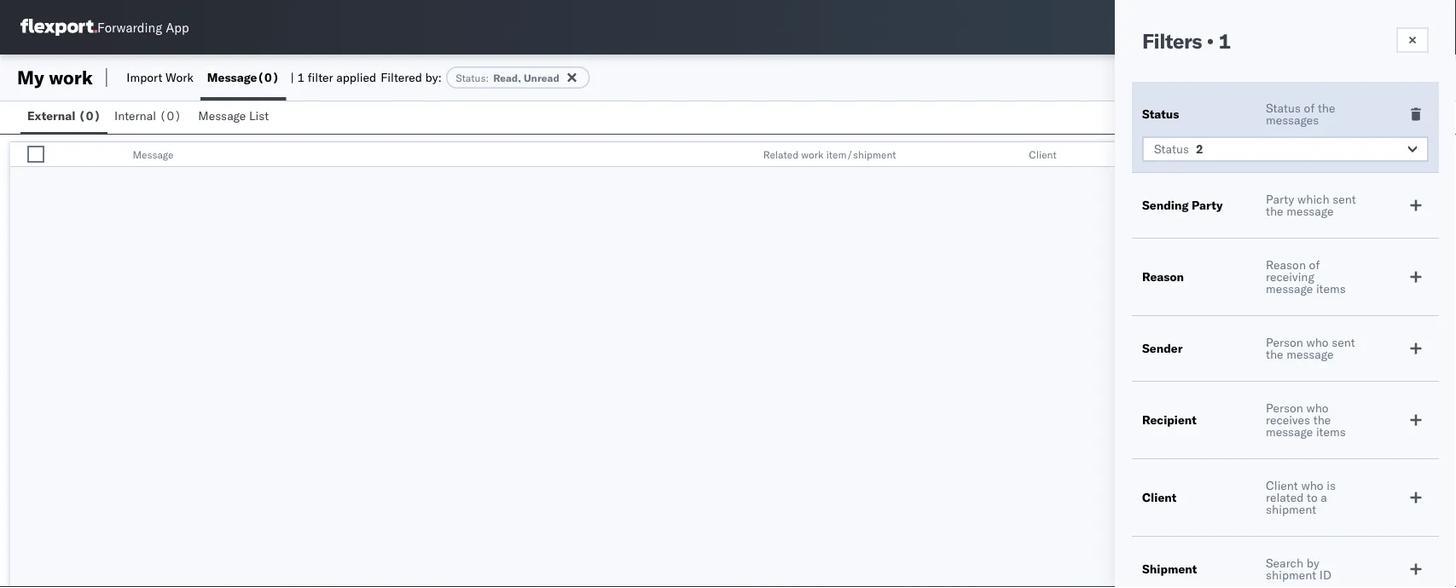 Task type: locate. For each thing, give the bounding box(es) containing it.
the for person who receives the message items
[[1314, 413, 1331, 428]]

status up actions
[[1266, 101, 1301, 116]]

of
[[1304, 101, 1315, 116], [1309, 258, 1320, 273]]

0 vertical spatial sent
[[1333, 192, 1356, 207]]

person inside person who sent the message
[[1266, 335, 1304, 350]]

of inside status of the messages
[[1304, 101, 1315, 116]]

1 right |
[[297, 70, 305, 85]]

sent right 'which'
[[1333, 192, 1356, 207]]

1 shipment from the top
[[1266, 503, 1317, 517]]

status left read,
[[456, 71, 486, 84]]

1 horizontal spatial work
[[801, 148, 824, 161]]

sending
[[1142, 198, 1189, 213]]

sent
[[1333, 192, 1356, 207], [1332, 335, 1356, 350]]

0 vertical spatial work
[[49, 66, 93, 89]]

search by shipment id
[[1266, 556, 1332, 583]]

who inside person who receives the message items
[[1307, 401, 1329, 416]]

items inside person who receives the message items
[[1316, 425, 1346, 440]]

who inside person who sent the message
[[1307, 335, 1329, 350]]

the right receives
[[1314, 413, 1331, 428]]

1 vertical spatial of
[[1309, 258, 1320, 273]]

0 horizontal spatial party
[[1192, 198, 1223, 213]]

forwarding
[[97, 19, 162, 35]]

related work item/shipment
[[763, 148, 896, 161]]

resize handle column header for client
[[1266, 142, 1287, 168]]

of for receiving
[[1309, 258, 1320, 273]]

1 vertical spatial who
[[1307, 401, 1329, 416]]

reason down 'party which sent the message'
[[1266, 258, 1306, 273]]

message
[[1287, 204, 1334, 219], [1266, 282, 1313, 296], [1287, 347, 1334, 362], [1266, 425, 1313, 440]]

(0) inside button
[[79, 108, 101, 123]]

1 vertical spatial person
[[1266, 401, 1304, 416]]

work
[[49, 66, 93, 89], [801, 148, 824, 161]]

1 right •
[[1219, 28, 1231, 54]]

work right related
[[801, 148, 824, 161]]

message for person who receives the message items
[[1266, 425, 1313, 440]]

message down internal (0) button
[[133, 148, 174, 161]]

reason up 'sender'
[[1142, 270, 1184, 285]]

sender
[[1142, 341, 1183, 356]]

sent for party which sent the message
[[1333, 192, 1356, 207]]

message for party which sent the message
[[1287, 204, 1334, 219]]

2 horizontal spatial (0)
[[257, 70, 279, 85]]

search
[[1266, 556, 1304, 571]]

applied
[[336, 70, 376, 85]]

party
[[1266, 192, 1295, 207], [1192, 198, 1223, 213]]

filters • 1
[[1142, 28, 1231, 54]]

(0) left |
[[257, 70, 279, 85]]

message list
[[198, 108, 269, 123]]

items inside reason of receiving message items
[[1316, 282, 1346, 296]]

person
[[1266, 335, 1304, 350], [1266, 401, 1304, 416]]

(0)
[[257, 70, 279, 85], [79, 108, 101, 123], [159, 108, 182, 123]]

2 vertical spatial who
[[1301, 479, 1324, 494]]

the up receives
[[1266, 347, 1284, 362]]

message for person who sent the message
[[1287, 347, 1334, 362]]

of up actions
[[1304, 101, 1315, 116]]

sent down reason of receiving message items at the right of the page
[[1332, 335, 1356, 350]]

who for receives
[[1307, 401, 1329, 416]]

(0) for message (0)
[[257, 70, 279, 85]]

message left list at the top left
[[198, 108, 246, 123]]

read,
[[493, 71, 521, 84]]

my work
[[17, 66, 93, 89]]

who inside client who is related to a shipment
[[1301, 479, 1324, 494]]

0 horizontal spatial work
[[49, 66, 93, 89]]

1
[[1219, 28, 1231, 54], [297, 70, 305, 85]]

the inside person who sent the message
[[1266, 347, 1284, 362]]

2 person from the top
[[1266, 401, 1304, 416]]

sending party
[[1142, 198, 1223, 213]]

of for the
[[1304, 101, 1315, 116]]

| 1 filter applied filtered by:
[[290, 70, 442, 85]]

work up external (0)
[[49, 66, 93, 89]]

by
[[1307, 556, 1320, 571]]

reason
[[1266, 258, 1306, 273], [1142, 270, 1184, 285]]

of inside reason of receiving message items
[[1309, 258, 1320, 273]]

work
[[165, 70, 194, 85]]

message inside button
[[198, 108, 246, 123]]

forwarding app link
[[20, 19, 189, 36]]

message inside person who sent the message
[[1287, 347, 1334, 362]]

message down actions
[[1287, 204, 1334, 219]]

1 vertical spatial message
[[198, 108, 246, 123]]

filters
[[1142, 28, 1202, 54]]

status
[[456, 71, 486, 84], [1266, 101, 1301, 116], [1142, 107, 1179, 122], [1154, 142, 1189, 157]]

party right sending
[[1192, 198, 1223, 213]]

1 vertical spatial items
[[1316, 425, 1346, 440]]

client who is related to a shipment
[[1266, 479, 1336, 517]]

1 horizontal spatial reason
[[1266, 258, 1306, 273]]

status left 2
[[1154, 142, 1189, 157]]

(0) right internal
[[159, 108, 182, 123]]

reason of receiving message items
[[1266, 258, 1346, 296]]

message inside person who receives the message items
[[1266, 425, 1313, 440]]

messages
[[1266, 113, 1319, 128]]

0 vertical spatial message
[[207, 70, 257, 85]]

None checkbox
[[27, 146, 44, 163]]

work for my
[[49, 66, 93, 89]]

party left 'which'
[[1266, 192, 1295, 207]]

the up actions
[[1318, 101, 1336, 116]]

0 vertical spatial shipment
[[1266, 503, 1317, 517]]

sent inside 'party which sent the message'
[[1333, 192, 1356, 207]]

reason for reason of receiving message items
[[1266, 258, 1306, 273]]

to
[[1307, 491, 1318, 506]]

sent inside person who sent the message
[[1332, 335, 1356, 350]]

2 horizontal spatial client
[[1266, 479, 1298, 494]]

person down receiving
[[1266, 335, 1304, 350]]

items right receives
[[1316, 425, 1346, 440]]

receives
[[1266, 413, 1311, 428]]

the
[[1318, 101, 1336, 116], [1266, 204, 1284, 219], [1266, 347, 1284, 362], [1314, 413, 1331, 428]]

status : read, unread
[[456, 71, 560, 84]]

of down 'party which sent the message'
[[1309, 258, 1320, 273]]

1 vertical spatial 1
[[297, 70, 305, 85]]

by:
[[425, 70, 442, 85]]

items right receiving
[[1316, 282, 1346, 296]]

who
[[1307, 335, 1329, 350], [1307, 401, 1329, 416], [1301, 479, 1324, 494]]

internal
[[114, 108, 156, 123]]

1 horizontal spatial client
[[1142, 491, 1177, 506]]

message
[[207, 70, 257, 85], [198, 108, 246, 123], [133, 148, 174, 161]]

5 resize handle column header from the left
[[1426, 142, 1446, 168]]

the inside 'party which sent the message'
[[1266, 204, 1284, 219]]

shipment left a
[[1266, 503, 1317, 517]]

(0) right the external at the left top of page
[[79, 108, 101, 123]]

message inside 'party which sent the message'
[[1287, 204, 1334, 219]]

1 horizontal spatial party
[[1266, 192, 1295, 207]]

2 vertical spatial message
[[133, 148, 174, 161]]

receiving
[[1266, 270, 1315, 285]]

2 resize handle column header from the left
[[734, 142, 755, 168]]

client
[[1029, 148, 1057, 161], [1266, 479, 1298, 494], [1142, 491, 1177, 506]]

0 vertical spatial items
[[1316, 282, 1346, 296]]

the inside person who receives the message items
[[1314, 413, 1331, 428]]

0 vertical spatial 1
[[1219, 28, 1231, 54]]

resize handle column header
[[70, 142, 90, 168], [734, 142, 755, 168], [1000, 142, 1021, 168], [1266, 142, 1287, 168], [1426, 142, 1446, 168]]

status of the messages
[[1266, 101, 1336, 128]]

message up person who sent the message at the right of the page
[[1266, 282, 1313, 296]]

reason inside reason of receiving message items
[[1266, 258, 1306, 273]]

(0) for external (0)
[[79, 108, 101, 123]]

1 vertical spatial sent
[[1332, 335, 1356, 350]]

person who sent the message
[[1266, 335, 1356, 362]]

3 resize handle column header from the left
[[1000, 142, 1021, 168]]

0 vertical spatial person
[[1266, 335, 1304, 350]]

status up status 2
[[1142, 107, 1179, 122]]

party inside 'party which sent the message'
[[1266, 192, 1295, 207]]

status inside status of the messages
[[1266, 101, 1301, 116]]

internal (0) button
[[108, 101, 191, 134]]

message for (0)
[[207, 70, 257, 85]]

message up related
[[1266, 425, 1313, 440]]

0 horizontal spatial (0)
[[79, 108, 101, 123]]

who down reason of receiving message items at the right of the page
[[1307, 335, 1329, 350]]

0 vertical spatial of
[[1304, 101, 1315, 116]]

1 vertical spatial work
[[801, 148, 824, 161]]

2 items from the top
[[1316, 425, 1346, 440]]

message up message list
[[207, 70, 257, 85]]

who left is at the right bottom of page
[[1301, 479, 1324, 494]]

0 horizontal spatial reason
[[1142, 270, 1184, 285]]

2 shipment from the top
[[1266, 568, 1317, 583]]

2
[[1196, 142, 1204, 157]]

shipment inside client who is related to a shipment
[[1266, 503, 1317, 517]]

1 items from the top
[[1316, 282, 1346, 296]]

0 vertical spatial who
[[1307, 335, 1329, 350]]

who down person who sent the message at the right of the page
[[1307, 401, 1329, 416]]

recipient
[[1142, 413, 1197, 428]]

flexport. image
[[20, 19, 97, 36]]

1 person from the top
[[1266, 335, 1304, 350]]

status for status 2
[[1154, 142, 1189, 157]]

the left 'which'
[[1266, 204, 1284, 219]]

message list button
[[191, 101, 279, 134]]

person inside person who receives the message items
[[1266, 401, 1304, 416]]

1 horizontal spatial (0)
[[159, 108, 182, 123]]

shipment left id
[[1266, 568, 1317, 583]]

the inside status of the messages
[[1318, 101, 1336, 116]]

4 resize handle column header from the left
[[1266, 142, 1287, 168]]

items
[[1316, 282, 1346, 296], [1316, 425, 1346, 440]]

(0) inside button
[[159, 108, 182, 123]]

person who receives the message items
[[1266, 401, 1346, 440]]

person down person who sent the message at the right of the page
[[1266, 401, 1304, 416]]

1 vertical spatial shipment
[[1266, 568, 1317, 583]]

shipment
[[1266, 503, 1317, 517], [1266, 568, 1317, 583]]

id
[[1320, 568, 1332, 583]]

is
[[1327, 479, 1336, 494]]

message up person who receives the message items
[[1287, 347, 1334, 362]]



Task type: vqa. For each thing, say whether or not it's contained in the screenshot.
2nd 4 from the left
no



Task type: describe. For each thing, give the bounding box(es) containing it.
import
[[127, 70, 162, 85]]

external
[[27, 108, 76, 123]]

person for person who receives the message items
[[1266, 401, 1304, 416]]

item/shipment
[[826, 148, 896, 161]]

list
[[249, 108, 269, 123]]

resize handle column header for actions
[[1426, 142, 1446, 168]]

internal (0)
[[114, 108, 182, 123]]

1 resize handle column header from the left
[[70, 142, 90, 168]]

actions
[[1295, 148, 1330, 161]]

forwarding app
[[97, 19, 189, 35]]

import work button
[[120, 55, 200, 101]]

0 horizontal spatial client
[[1029, 148, 1057, 161]]

message inside reason of receiving message items
[[1266, 282, 1313, 296]]

filtered
[[381, 70, 422, 85]]

app
[[166, 19, 189, 35]]

who for sent
[[1307, 335, 1329, 350]]

sent for person who sent the message
[[1332, 335, 1356, 350]]

who for is
[[1301, 479, 1324, 494]]

work for related
[[801, 148, 824, 161]]

related
[[1266, 491, 1304, 506]]

os
[[1408, 21, 1425, 34]]

shipment
[[1142, 562, 1197, 577]]

resize handle column header for message
[[734, 142, 755, 168]]

reason for reason
[[1142, 270, 1184, 285]]

status 2
[[1154, 142, 1204, 157]]

the for party which sent the message
[[1266, 204, 1284, 219]]

import work
[[127, 70, 194, 85]]

resize handle column header for related work item/shipment
[[1000, 142, 1021, 168]]

which
[[1298, 192, 1330, 207]]

person for person who sent the message
[[1266, 335, 1304, 350]]

message (0)
[[207, 70, 279, 85]]

status for status : read, unread
[[456, 71, 486, 84]]

:
[[486, 71, 489, 84]]

0 horizontal spatial 1
[[297, 70, 305, 85]]

client inside client who is related to a shipment
[[1266, 479, 1298, 494]]

status for status
[[1142, 107, 1179, 122]]

1 horizontal spatial 1
[[1219, 28, 1231, 54]]

(0) for internal (0)
[[159, 108, 182, 123]]

os button
[[1397, 8, 1436, 47]]

the for person who sent the message
[[1266, 347, 1284, 362]]

status for status of the messages
[[1266, 101, 1301, 116]]

shipment inside search by shipment id
[[1266, 568, 1317, 583]]

|
[[290, 70, 294, 85]]

a
[[1321, 491, 1328, 506]]

unread
[[524, 71, 560, 84]]

external (0) button
[[20, 101, 108, 134]]

•
[[1207, 28, 1214, 54]]

party which sent the message
[[1266, 192, 1356, 219]]

Search Shipments (/) text field
[[1130, 15, 1294, 40]]

message for list
[[198, 108, 246, 123]]

external (0)
[[27, 108, 101, 123]]

my
[[17, 66, 44, 89]]

filter
[[308, 70, 333, 85]]

related
[[763, 148, 799, 161]]



